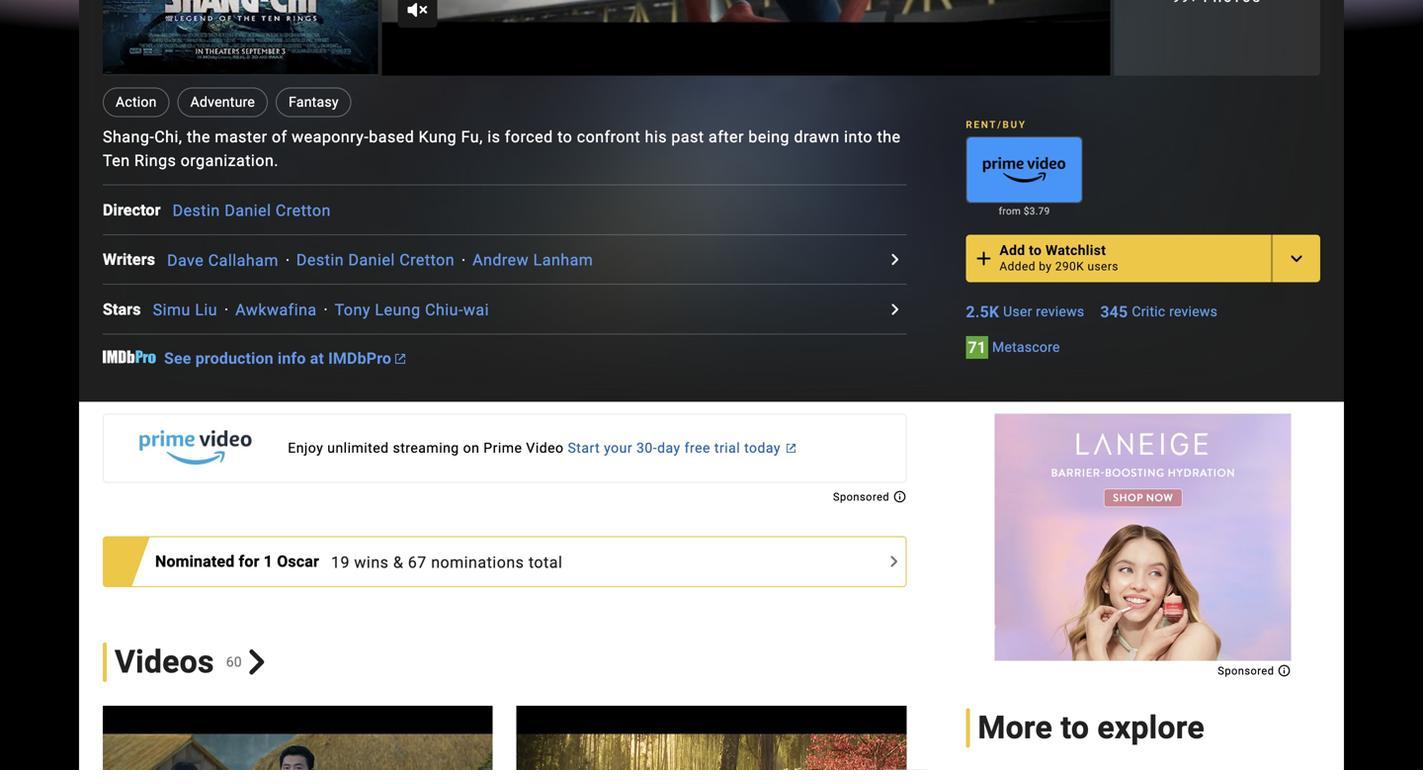 Task type: describe. For each thing, give the bounding box(es) containing it.
ten
[[103, 151, 130, 170]]

dave callaham button
[[167, 251, 279, 270]]

cretton for "destin daniel cretton" button to the top
[[276, 201, 331, 220]]

his
[[645, 128, 667, 146]]

60
[[226, 654, 242, 670]]

19 wins & 67 nominations total
[[331, 553, 563, 572]]

start your 30-day free trial today
[[568, 440, 781, 456]]

2.5k
[[966, 302, 1000, 321]]

stars button
[[103, 297, 153, 321]]

past
[[672, 128, 704, 146]]

to inside shang-chi, the master of weaponry-based kung fu, is forced to confront his past after being drawn into the ten rings organization.
[[558, 128, 573, 146]]

volume off image
[[406, 0, 429, 22]]

into
[[844, 128, 873, 146]]

1
[[264, 552, 273, 571]]

kung
[[419, 128, 457, 146]]

simu liu button
[[153, 300, 218, 319]]

from $3.79
[[999, 205, 1050, 217]]

lanham
[[533, 251, 593, 270]]

fantasy button
[[276, 88, 352, 117]]

reviews for 2.5k
[[1036, 303, 1085, 320]]

master
[[215, 128, 267, 146]]

adventure
[[190, 94, 255, 110]]

destin for bottommost "destin daniel cretton" button
[[296, 251, 344, 270]]

$3.79
[[1024, 205, 1050, 217]]

chiu-
[[425, 300, 464, 319]]

favorite image
[[930, 705, 1321, 770]]

chi,
[[154, 128, 182, 146]]

watchlist
[[1046, 242, 1106, 258]]

after
[[709, 128, 744, 146]]

based
[[369, 128, 414, 146]]

nominated for 1 oscar button
[[155, 550, 331, 573]]

0 vertical spatial destin daniel cretton button
[[173, 201, 331, 220]]

liu
[[195, 300, 218, 319]]

imdbpro
[[328, 349, 392, 368]]

writers
[[103, 250, 155, 269]]

2 the from the left
[[877, 128, 901, 146]]

0 horizontal spatial sponsored
[[833, 491, 893, 503]]

at
[[310, 349, 324, 368]]

oscar
[[277, 552, 319, 571]]

see more awards and nominations image
[[882, 550, 906, 573]]

organization.
[[181, 151, 279, 170]]

free
[[685, 440, 711, 456]]

rent/buy
[[966, 118, 1027, 130]]

2.5k user reviews
[[966, 302, 1085, 321]]

67
[[408, 553, 427, 572]]

awkwafina
[[235, 300, 317, 319]]

see full cast and crew element
[[103, 198, 173, 222]]

drawn
[[794, 128, 840, 146]]

fu,
[[461, 128, 483, 146]]

your
[[604, 440, 633, 456]]

"vibe" trailer image
[[517, 705, 907, 770]]

daniel for bottommost "destin daniel cretton" button
[[348, 251, 395, 270]]

launch inline image
[[396, 354, 405, 364]]

production
[[195, 349, 274, 368]]

from $3.79 link
[[966, 203, 1083, 219]]

dave
[[167, 251, 204, 270]]

to for more
[[1061, 709, 1090, 746]]

action
[[116, 94, 157, 110]]

19
[[331, 553, 350, 572]]

watch on prime video image
[[967, 137, 1082, 202]]

by
[[1039, 259, 1052, 273]]

andrew lanham
[[473, 251, 593, 270]]

see full cast and crew image for tony leung chiu-wai
[[883, 297, 907, 321]]

chevron right inline image
[[244, 649, 269, 675]]

reviews for 345
[[1169, 303, 1218, 320]]

day
[[657, 440, 681, 456]]

tony leung chiu-wai
[[335, 300, 489, 319]]

tony
[[335, 300, 371, 319]]

added
[[1000, 259, 1036, 273]]

71
[[968, 338, 987, 357]]

stars
[[103, 300, 141, 319]]

see
[[164, 349, 191, 368]]

add image
[[972, 246, 996, 270]]

leung
[[375, 300, 421, 319]]

start your 30-day free trial today link
[[103, 414, 907, 483]]



Task type: locate. For each thing, give the bounding box(es) containing it.
cretton for bottommost "destin daniel cretton" button
[[400, 251, 455, 270]]

adventure button
[[178, 88, 268, 117]]

destin up dave
[[173, 201, 220, 220]]

director
[[103, 200, 161, 219]]

daniel up tony
[[348, 251, 395, 270]]

1 vertical spatial sponsored
[[1218, 665, 1278, 677]]

to up the by
[[1029, 242, 1042, 258]]

cretton down 'of'
[[276, 201, 331, 220]]

fantasy
[[289, 94, 339, 110]]

destin daniel cretton up callaham
[[173, 201, 331, 220]]

cretton up 'tony leung chiu-wai'
[[400, 251, 455, 270]]

1 vertical spatial destin daniel cretton button
[[296, 251, 455, 270]]

videos
[[115, 643, 214, 680]]

andrew
[[473, 251, 529, 270]]

2 see full cast and crew image from the top
[[883, 297, 907, 321]]

the right chi,
[[187, 128, 211, 146]]

1 horizontal spatial reviews
[[1169, 303, 1218, 320]]

being
[[749, 128, 790, 146]]

simu
[[153, 300, 191, 319]]

reviews inside 2.5k user reviews
[[1036, 303, 1085, 320]]

345
[[1101, 302, 1128, 321]]

from
[[999, 205, 1021, 217]]

1 the from the left
[[187, 128, 211, 146]]

forced
[[505, 128, 553, 146]]

is
[[488, 128, 501, 146]]

video player application
[[382, 0, 1111, 76]]

andrew lanham button
[[473, 251, 593, 270]]

30-
[[637, 440, 657, 456]]

awkwafina button
[[235, 300, 317, 319]]

0 horizontal spatial reviews
[[1036, 303, 1085, 320]]

add to watchlist added by 290k users
[[1000, 242, 1119, 273]]

daniel up callaham
[[225, 201, 271, 220]]

1 vertical spatial daniel
[[348, 251, 395, 270]]

1 horizontal spatial destin
[[296, 251, 344, 270]]

group
[[103, 0, 378, 76], [382, 0, 1111, 76], [966, 136, 1083, 203], [103, 705, 493, 770], [517, 705, 907, 770], [930, 705, 1321, 770]]

1 vertical spatial destin
[[296, 251, 344, 270]]

users
[[1088, 259, 1119, 273]]

71 metascore
[[968, 338, 1060, 357]]

of
[[272, 128, 287, 146]]

trial
[[715, 440, 741, 456]]

0 horizontal spatial daniel
[[225, 201, 271, 220]]

writers button
[[103, 248, 167, 271]]

sponsored content section
[[995, 414, 1292, 677]]

see full cast and crew image for andrew lanham
[[883, 248, 907, 271]]

0 vertical spatial to
[[558, 128, 573, 146]]

from $3.79 group
[[966, 136, 1083, 219]]

tony leung chiu-wai button
[[335, 300, 489, 319]]

to right more in the bottom right of the page
[[1061, 709, 1090, 746]]

2 horizontal spatial to
[[1061, 709, 1090, 746]]

1 vertical spatial destin daniel cretton
[[296, 251, 455, 270]]

to for add
[[1029, 242, 1042, 258]]

0 vertical spatial destin daniel cretton
[[173, 201, 331, 220]]

the
[[187, 128, 211, 146], [877, 128, 901, 146]]

destin
[[173, 201, 220, 220], [296, 251, 344, 270]]

see production info at imdbpro button
[[164, 349, 405, 368]]

watch "who we are" trailer image
[[382, 0, 1111, 76]]

nominated
[[155, 552, 235, 571]]

0 vertical spatial sponsored
[[833, 491, 893, 503]]

callaham
[[208, 251, 279, 270]]

0 horizontal spatial to
[[558, 128, 573, 146]]

watch "who we are" trailer element
[[382, 0, 1111, 76]]

nominated for 1 oscar
[[155, 552, 319, 571]]

shang-chi, the master of weaponry-based kung fu, is forced to confront his past after being drawn into the ten rings organization.
[[103, 128, 901, 170]]

wai
[[464, 300, 489, 319]]

1 horizontal spatial sponsored
[[1218, 665, 1278, 677]]

0 horizontal spatial destin
[[173, 201, 220, 220]]

destin up tony
[[296, 251, 344, 270]]

today
[[744, 440, 781, 456]]

rings
[[134, 151, 176, 170]]

see full cast and crew image left 2.5k
[[883, 297, 907, 321]]

user
[[1003, 303, 1033, 320]]

see production info at imdbpro
[[164, 349, 392, 368]]

more to explore
[[978, 709, 1205, 746]]

for
[[239, 552, 260, 571]]

shang-
[[103, 128, 154, 146]]

weaponry-
[[292, 128, 369, 146]]

add
[[1000, 242, 1025, 258]]

the right into
[[877, 128, 901, 146]]

destin daniel cretton
[[173, 201, 331, 220], [296, 251, 455, 270]]

290k
[[1055, 259, 1084, 273]]

destin daniel cretton up leung
[[296, 251, 455, 270]]

wins
[[354, 553, 389, 572]]

1 horizontal spatial the
[[877, 128, 901, 146]]

0 vertical spatial daniel
[[225, 201, 271, 220]]

to inside add to watchlist added by 290k users
[[1029, 242, 1042, 258]]

reviews right user
[[1036, 303, 1085, 320]]

2 vertical spatial to
[[1061, 709, 1090, 746]]

sponsored inside section
[[1218, 665, 1278, 677]]

dave callaham
[[167, 251, 279, 270]]

metascore
[[992, 339, 1060, 355]]

2 reviews from the left
[[1169, 303, 1218, 320]]

simu liu
[[153, 300, 218, 319]]

reviews inside 345 critic reviews
[[1169, 303, 1218, 320]]

start
[[568, 440, 600, 456]]

action button
[[103, 88, 170, 117]]

0 vertical spatial destin
[[173, 201, 220, 220]]

daniel for "destin daniel cretton" button to the top
[[225, 201, 271, 220]]

"who we are" trailer image
[[103, 705, 493, 770]]

destin daniel cretton button up callaham
[[173, 201, 331, 220]]

cretton
[[276, 201, 331, 220], [400, 251, 455, 270]]

0 vertical spatial cretton
[[276, 201, 331, 220]]

nominations
[[431, 553, 524, 572]]

0 horizontal spatial the
[[187, 128, 211, 146]]

to
[[558, 128, 573, 146], [1029, 242, 1042, 258], [1061, 709, 1090, 746]]

critic
[[1132, 303, 1166, 320]]

confront
[[577, 128, 641, 146]]

1 see full cast and crew image from the top
[[883, 248, 907, 271]]

reviews
[[1036, 303, 1085, 320], [1169, 303, 1218, 320]]

to right forced
[[558, 128, 573, 146]]

info
[[278, 349, 306, 368]]

0 horizontal spatial cretton
[[276, 201, 331, 220]]

explore
[[1098, 709, 1205, 746]]

tim roth, michelle yeoh, tony leung chiu-wai, benedict wong, meng'er zhang, simu liu, awkwafina, and florian munteanu in shang-chi and the legend of the ten rings (2021) image
[[103, 0, 378, 74]]

1 horizontal spatial daniel
[[348, 251, 395, 270]]

more
[[978, 709, 1053, 746]]

total
[[529, 553, 563, 572]]

1 horizontal spatial to
[[1029, 242, 1042, 258]]

345 critic reviews
[[1101, 302, 1218, 321]]

reviews right "critic"
[[1169, 303, 1218, 320]]

destin for "destin daniel cretton" button to the top
[[173, 201, 220, 220]]

&
[[393, 553, 404, 572]]

1 reviews from the left
[[1036, 303, 1085, 320]]

sponsored
[[833, 491, 893, 503], [1218, 665, 1278, 677]]

1 vertical spatial see full cast and crew image
[[883, 297, 907, 321]]

add title to another list image
[[1285, 246, 1309, 270]]

0 vertical spatial see full cast and crew image
[[883, 248, 907, 271]]

1 horizontal spatial cretton
[[400, 251, 455, 270]]

1 vertical spatial cretton
[[400, 251, 455, 270]]

destin daniel cretton button up leung
[[296, 251, 455, 270]]

see full cast and crew image
[[883, 248, 907, 271], [883, 297, 907, 321]]

see full cast and crew image left add image
[[883, 248, 907, 271]]

1 vertical spatial to
[[1029, 242, 1042, 258]]



Task type: vqa. For each thing, say whether or not it's contained in the screenshot.
the Sequel
no



